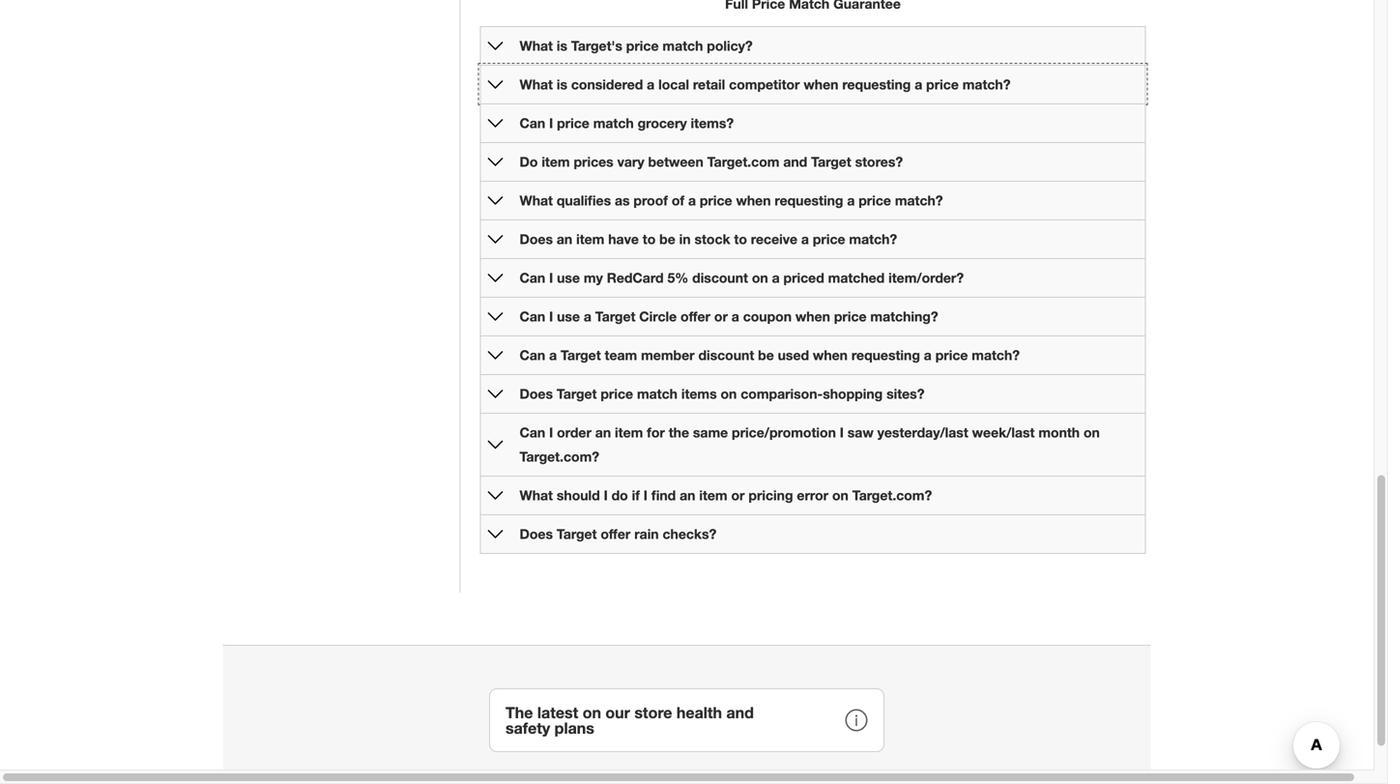 Task type: vqa. For each thing, say whether or not it's contained in the screenshot.
pricing?
no



Task type: locate. For each thing, give the bounding box(es) containing it.
0 vertical spatial or
[[714, 308, 728, 324]]

4 what from the top
[[520, 487, 553, 503]]

is
[[557, 38, 568, 54], [557, 76, 568, 92]]

what for what qualifies as proof of a price when requesting a price match?
[[520, 192, 553, 208]]

and right health
[[727, 703, 754, 722]]

what for what is considered a local retail competitor when requesting a price match?
[[520, 76, 553, 92]]

1 does from the top
[[520, 231, 553, 247]]

1 circle arrow e image from the top
[[488, 38, 503, 54]]

match up for
[[637, 386, 678, 402]]

0 vertical spatial offer
[[681, 308, 711, 324]]

3 circle arrow e image from the top
[[488, 116, 503, 131]]

offer right circle
[[681, 308, 711, 324]]

plans
[[555, 719, 594, 737]]

policy?
[[707, 38, 753, 54]]

what should i do if i find an item or pricing error on target.com? link
[[520, 487, 932, 503]]

2 vertical spatial an
[[680, 487, 696, 503]]

requesting up receive
[[775, 192, 844, 208]]

offer left rain on the left of the page
[[601, 526, 631, 542]]

4 circle arrow e image from the top
[[488, 348, 503, 363]]

price
[[626, 38, 659, 54], [926, 76, 959, 92], [557, 115, 590, 131], [700, 192, 732, 208], [859, 192, 891, 208], [813, 231, 846, 247], [834, 308, 867, 324], [936, 347, 968, 363], [601, 386, 633, 402]]

0 vertical spatial requesting
[[842, 76, 911, 92]]

2 does from the top
[[520, 386, 553, 402]]

health
[[677, 703, 722, 722]]

1 horizontal spatial and
[[783, 154, 808, 170]]

on right the items
[[721, 386, 737, 402]]

target's
[[571, 38, 623, 54]]

circle arrow e image for what is target's price match policy?
[[488, 38, 503, 54]]

grocery
[[638, 115, 687, 131]]

1 to from the left
[[643, 231, 656, 247]]

what for what is target's price match policy?
[[520, 38, 553, 54]]

match up local
[[663, 38, 703, 54]]

error
[[797, 487, 829, 503]]

is left target's
[[557, 38, 568, 54]]

discount down stock
[[692, 270, 748, 286]]

5 can from the top
[[520, 425, 546, 440]]

1 circle arrow e image from the top
[[488, 193, 503, 208]]

circle arrow e image
[[488, 38, 503, 54], [488, 77, 503, 92], [488, 116, 503, 131], [488, 154, 503, 170], [488, 232, 503, 247], [488, 386, 503, 402], [488, 488, 503, 503], [488, 527, 503, 542]]

saw
[[848, 425, 874, 440]]

on left our
[[583, 703, 601, 722]]

4 can from the top
[[520, 347, 546, 363]]

2 vertical spatial does
[[520, 526, 553, 542]]

priced
[[784, 270, 825, 286]]

an
[[557, 231, 573, 247], [595, 425, 611, 440], [680, 487, 696, 503]]

can for can i use a target circle offer or a coupon when price matching?
[[520, 308, 546, 324]]

0 vertical spatial an
[[557, 231, 573, 247]]

target.com? down order
[[520, 449, 600, 465]]

what is target's price match policy?
[[520, 38, 753, 54]]

1 can from the top
[[520, 115, 546, 131]]

is left "considered"
[[557, 76, 568, 92]]

3 what from the top
[[520, 192, 553, 208]]

0 horizontal spatial to
[[643, 231, 656, 247]]

target.com?
[[520, 449, 600, 465], [852, 487, 932, 503]]

an down qualifies
[[557, 231, 573, 247]]

when down priced
[[796, 308, 830, 324]]

1 vertical spatial offer
[[601, 526, 631, 542]]

target.com? down yesterday/last
[[852, 487, 932, 503]]

an right order
[[595, 425, 611, 440]]

be left used at the right top of the page
[[758, 347, 774, 363]]

can a target team member discount be used when requesting a price match?
[[520, 347, 1020, 363]]

2 use from the top
[[557, 308, 580, 324]]

what qualifies as proof of a price when requesting a price match? link
[[520, 192, 943, 208]]

5 circle arrow e image from the top
[[488, 232, 503, 247]]

1 what from the top
[[520, 38, 553, 54]]

be left in
[[660, 231, 676, 247]]

offer
[[681, 308, 711, 324], [601, 526, 631, 542]]

0 vertical spatial is
[[557, 38, 568, 54]]

or
[[714, 308, 728, 324], [731, 487, 745, 503]]

0 horizontal spatial target.com?
[[520, 449, 600, 465]]

and inside the latest on our store health and safety plans
[[727, 703, 754, 722]]

circle arrow e image for does target price match items on comparison-shopping sites?
[[488, 386, 503, 402]]

does
[[520, 231, 553, 247], [520, 386, 553, 402], [520, 526, 553, 542]]

0 horizontal spatial and
[[727, 703, 754, 722]]

what
[[520, 38, 553, 54], [520, 76, 553, 92], [520, 192, 553, 208], [520, 487, 553, 503]]

discount down the can i use a target circle offer or a coupon when price matching? link
[[698, 347, 754, 363]]

for
[[647, 425, 665, 440]]

target left stores?
[[811, 154, 852, 170]]

1 use from the top
[[557, 270, 580, 286]]

local
[[659, 76, 689, 92]]

item left for
[[615, 425, 643, 440]]

use for a
[[557, 308, 580, 324]]

requesting down matching?
[[852, 347, 920, 363]]

0 vertical spatial does
[[520, 231, 553, 247]]

target
[[811, 154, 852, 170], [595, 308, 636, 324], [561, 347, 601, 363], [557, 386, 597, 402], [557, 526, 597, 542]]

2 circle arrow e image from the top
[[488, 77, 503, 92]]

on
[[752, 270, 768, 286], [721, 386, 737, 402], [1084, 425, 1100, 440], [832, 487, 849, 503], [583, 703, 601, 722]]

5 circle arrow e image from the top
[[488, 437, 503, 453]]

circle arrow e image for does an item have to be in stock to receive a price match?
[[488, 232, 503, 247]]

0 horizontal spatial offer
[[601, 526, 631, 542]]

1 vertical spatial use
[[557, 308, 580, 324]]

what is target's price match policy? link
[[520, 38, 753, 54]]

0 vertical spatial discount
[[692, 270, 748, 286]]

or down can i use my redcard 5% discount on a priced matched item/order? link
[[714, 308, 728, 324]]

7 circle arrow e image from the top
[[488, 488, 503, 503]]

an right find
[[680, 487, 696, 503]]

does target offer rain checks?
[[520, 526, 717, 542]]

3 does from the top
[[520, 526, 553, 542]]

1 vertical spatial an
[[595, 425, 611, 440]]

0 vertical spatial use
[[557, 270, 580, 286]]

what left "considered"
[[520, 76, 553, 92]]

6 circle arrow e image from the top
[[488, 386, 503, 402]]

match?
[[963, 76, 1011, 92], [895, 192, 943, 208], [849, 231, 897, 247], [972, 347, 1020, 363]]

0 vertical spatial target.com?
[[520, 449, 600, 465]]

8 circle arrow e image from the top
[[488, 527, 503, 542]]

circle arrow e image for do item prices vary between target.com and target stores?
[[488, 154, 503, 170]]

can inside can i order an item for the same price/promotion i saw yesterday/last week/last month on target.com?
[[520, 425, 546, 440]]

what down do
[[520, 192, 553, 208]]

to right stock
[[734, 231, 747, 247]]

what is considered a local retail competitor when requesting a price match?
[[520, 76, 1011, 92]]

competitor
[[729, 76, 800, 92]]

does target offer rain checks? link
[[520, 526, 717, 542]]

1 vertical spatial is
[[557, 76, 568, 92]]

the
[[669, 425, 689, 440]]

can i use a target circle offer or a coupon when price matching? link
[[520, 308, 938, 324]]

2 to from the left
[[734, 231, 747, 247]]

and for target.com
[[783, 154, 808, 170]]

checks?
[[663, 526, 717, 542]]

4 circle arrow e image from the top
[[488, 154, 503, 170]]

1 horizontal spatial an
[[595, 425, 611, 440]]

1 vertical spatial be
[[758, 347, 774, 363]]

what left should
[[520, 487, 553, 503]]

1 horizontal spatial or
[[731, 487, 745, 503]]

when right 'competitor'
[[804, 76, 839, 92]]

item left have
[[576, 231, 605, 247]]

use
[[557, 270, 580, 286], [557, 308, 580, 324]]

1 vertical spatial requesting
[[775, 192, 844, 208]]

what left target's
[[520, 38, 553, 54]]

what should i do if i find an item or pricing error on target.com?
[[520, 487, 932, 503]]

to right have
[[643, 231, 656, 247]]

on right month
[[1084, 425, 1100, 440]]

1 vertical spatial target.com?
[[852, 487, 932, 503]]

requesting for competitor
[[842, 76, 911, 92]]

3 can from the top
[[520, 308, 546, 324]]

1 horizontal spatial offer
[[681, 308, 711, 324]]

1 horizontal spatial to
[[734, 231, 747, 247]]

2 what from the top
[[520, 76, 553, 92]]

item/order?
[[889, 270, 964, 286]]

vary
[[617, 154, 645, 170]]

coupon
[[743, 308, 792, 324]]

when
[[804, 76, 839, 92], [736, 192, 771, 208], [796, 308, 830, 324], [813, 347, 848, 363]]

1 vertical spatial does
[[520, 386, 553, 402]]

use left circle
[[557, 308, 580, 324]]

month
[[1039, 425, 1080, 440]]

logo image
[[703, 764, 734, 784]]

items?
[[691, 115, 734, 131]]

does for does target offer rain checks?
[[520, 526, 553, 542]]

receive
[[751, 231, 798, 247]]

target left 'team'
[[561, 347, 601, 363]]

2 is from the top
[[557, 76, 568, 92]]

can i order an item for the same price/promotion i saw yesterday/last week/last month on target.com? link
[[520, 425, 1100, 465]]

if
[[632, 487, 640, 503]]

2 circle arrow e image from the top
[[488, 270, 503, 286]]

target.com
[[707, 154, 780, 170]]

when right used at the right top of the page
[[813, 347, 848, 363]]

a
[[647, 76, 655, 92], [915, 76, 923, 92], [688, 192, 696, 208], [847, 192, 855, 208], [801, 231, 809, 247], [772, 270, 780, 286], [584, 308, 592, 324], [732, 308, 739, 324], [549, 347, 557, 363], [924, 347, 932, 363]]

or left pricing
[[731, 487, 745, 503]]

1 vertical spatial and
[[727, 703, 754, 722]]

and right the target.com
[[783, 154, 808, 170]]

5%
[[668, 270, 689, 286]]

on up coupon
[[752, 270, 768, 286]]

requesting up stores?
[[842, 76, 911, 92]]

can
[[520, 115, 546, 131], [520, 270, 546, 286], [520, 308, 546, 324], [520, 347, 546, 363], [520, 425, 546, 440]]

1 vertical spatial match
[[593, 115, 634, 131]]

i
[[549, 115, 553, 131], [549, 270, 553, 286], [549, 308, 553, 324], [549, 425, 553, 440], [840, 425, 844, 440], [604, 487, 608, 503], [644, 487, 648, 503]]

should
[[557, 487, 600, 503]]

0 vertical spatial and
[[783, 154, 808, 170]]

2 can from the top
[[520, 270, 546, 286]]

requesting
[[842, 76, 911, 92], [775, 192, 844, 208], [852, 347, 920, 363]]

2 vertical spatial match
[[637, 386, 678, 402]]

match
[[663, 38, 703, 54], [593, 115, 634, 131], [637, 386, 678, 402]]

3 circle arrow e image from the top
[[488, 309, 503, 324]]

when down the target.com
[[736, 192, 771, 208]]

1 is from the top
[[557, 38, 568, 54]]

circle arrow e image
[[488, 193, 503, 208], [488, 270, 503, 286], [488, 309, 503, 324], [488, 348, 503, 363], [488, 437, 503, 453]]

match down "considered"
[[593, 115, 634, 131]]

use left "my"
[[557, 270, 580, 286]]

requesting for price
[[775, 192, 844, 208]]

0 horizontal spatial or
[[714, 308, 728, 324]]

0 vertical spatial be
[[660, 231, 676, 247]]

use for my
[[557, 270, 580, 286]]

does target price match items on comparison-shopping sites? link
[[520, 386, 925, 402]]

be
[[660, 231, 676, 247], [758, 347, 774, 363]]

1 horizontal spatial target.com?
[[852, 487, 932, 503]]

shopping
[[823, 386, 883, 402]]

item
[[542, 154, 570, 170], [576, 231, 605, 247], [615, 425, 643, 440], [699, 487, 728, 503]]



Task type: describe. For each thing, give the bounding box(es) containing it.
do
[[520, 154, 538, 170]]

stock
[[695, 231, 731, 247]]

on right error on the right of page
[[832, 487, 849, 503]]

can a target team member discount be used when requesting a price match? link
[[520, 347, 1020, 363]]

0 horizontal spatial be
[[660, 231, 676, 247]]

what is considered a local retail competitor when requesting a price match? link
[[520, 76, 1011, 92]]

of
[[672, 192, 685, 208]]

safety
[[506, 719, 550, 737]]

the latest on our store health and safety plans link
[[489, 688, 885, 752]]

item up checks?
[[699, 487, 728, 503]]

item right do
[[542, 154, 570, 170]]

1 horizontal spatial be
[[758, 347, 774, 363]]

1 vertical spatial or
[[731, 487, 745, 503]]

on inside can i order an item for the same price/promotion i saw yesterday/last week/last month on target.com?
[[1084, 425, 1100, 440]]

can i price match grocery items?
[[520, 115, 734, 131]]

do item prices vary between target.com and target stores?
[[520, 154, 903, 170]]

can for can i price match grocery items?
[[520, 115, 546, 131]]

can i order an item for the same price/promotion i saw yesterday/last week/last month on target.com?
[[520, 425, 1100, 465]]

can i use a target circle offer or a coupon when price matching?
[[520, 308, 938, 324]]

2 vertical spatial requesting
[[852, 347, 920, 363]]

what qualifies as proof of a price when requesting a price match?
[[520, 192, 943, 208]]

target up order
[[557, 386, 597, 402]]

match for items
[[637, 386, 678, 402]]

yesterday/last
[[878, 425, 969, 440]]

items
[[681, 386, 717, 402]]

circle arrow e image for what should i do if i find an item or pricing error on target.com?
[[488, 488, 503, 503]]

does for does target price match items on comparison-shopping sites?
[[520, 386, 553, 402]]

1 vertical spatial discount
[[698, 347, 754, 363]]

my
[[584, 270, 603, 286]]

can i use my redcard 5% discount on a priced matched item/order?
[[520, 270, 964, 286]]

does target price match items on comparison-shopping sites?
[[520, 386, 925, 402]]

do item prices vary between target.com and target stores? link
[[520, 154, 903, 170]]

our
[[606, 703, 630, 722]]

find
[[651, 487, 676, 503]]

can i use my redcard 5% discount on a priced matched item/order? link
[[520, 270, 964, 286]]

match for grocery
[[593, 115, 634, 131]]

target.com? inside can i order an item for the same price/promotion i saw yesterday/last week/last month on target.com?
[[520, 449, 600, 465]]

does an item have to be in stock to receive a price match? link
[[520, 231, 897, 247]]

order
[[557, 425, 592, 440]]

0 horizontal spatial an
[[557, 231, 573, 247]]

does for does an item have to be in stock to receive a price match?
[[520, 231, 553, 247]]

considered
[[571, 76, 643, 92]]

member
[[641, 347, 695, 363]]

circle arrow e image for can i use my redcard 5% discount on a priced matched item/order?
[[488, 270, 503, 286]]

can i price match grocery items? link
[[520, 115, 734, 131]]

as
[[615, 192, 630, 208]]

and for health
[[727, 703, 754, 722]]

circle arrow e image for does target offer rain checks?
[[488, 527, 503, 542]]

latest
[[537, 703, 578, 722]]

same
[[693, 425, 728, 440]]

can for can i order an item for the same price/promotion i saw yesterday/last week/last month on target.com?
[[520, 425, 546, 440]]

between
[[648, 154, 704, 170]]

circle arrow e image for what qualifies as proof of a price when requesting a price match?
[[488, 193, 503, 208]]

week/last
[[972, 425, 1035, 440]]

do
[[612, 487, 628, 503]]

is for considered
[[557, 76, 568, 92]]

does an item have to be in stock to receive a price match?
[[520, 231, 897, 247]]

an inside can i order an item for the same price/promotion i saw yesterday/last week/last month on target.com?
[[595, 425, 611, 440]]

comparison-
[[741, 386, 823, 402]]

store
[[635, 703, 672, 722]]

rain
[[634, 526, 659, 542]]

is for target's
[[557, 38, 568, 54]]

the
[[506, 703, 533, 722]]

circle arrow e image for can i price match grocery items?
[[488, 116, 503, 131]]

redcard
[[607, 270, 664, 286]]

what for what should i do if i find an item or pricing error on target.com?
[[520, 487, 553, 503]]

matching?
[[871, 308, 938, 324]]

can for can i use my redcard 5% discount on a priced matched item/order?
[[520, 270, 546, 286]]

team
[[605, 347, 637, 363]]

retail
[[693, 76, 725, 92]]

target down should
[[557, 526, 597, 542]]

circle
[[639, 308, 677, 324]]

2 horizontal spatial an
[[680, 487, 696, 503]]

on inside the latest on our store health and safety plans
[[583, 703, 601, 722]]

stores?
[[855, 154, 903, 170]]

qualifies
[[557, 192, 611, 208]]

the latest on our store health and safety plans
[[506, 703, 754, 737]]

sites?
[[887, 386, 925, 402]]

in
[[679, 231, 691, 247]]

prices
[[574, 154, 614, 170]]

have
[[608, 231, 639, 247]]

circle arrow e image for can i order an item for the same price/promotion i saw yesterday/last week/last month on target.com?
[[488, 437, 503, 453]]

circle arrow e image for what is considered a local retail competitor when requesting a price match?
[[488, 77, 503, 92]]

proof
[[634, 192, 668, 208]]

can for can a target team member discount be used when requesting a price match?
[[520, 347, 546, 363]]

used
[[778, 347, 809, 363]]

circle arrow e image for can i use a target circle offer or a coupon when price matching?
[[488, 309, 503, 324]]

price/promotion
[[732, 425, 836, 440]]

0 vertical spatial match
[[663, 38, 703, 54]]

pricing
[[749, 487, 793, 503]]

target up 'team'
[[595, 308, 636, 324]]

matched
[[828, 270, 885, 286]]

circle arrow e image for can a target team member discount be used when requesting a price match?
[[488, 348, 503, 363]]

item inside can i order an item for the same price/promotion i saw yesterday/last week/last month on target.com?
[[615, 425, 643, 440]]



